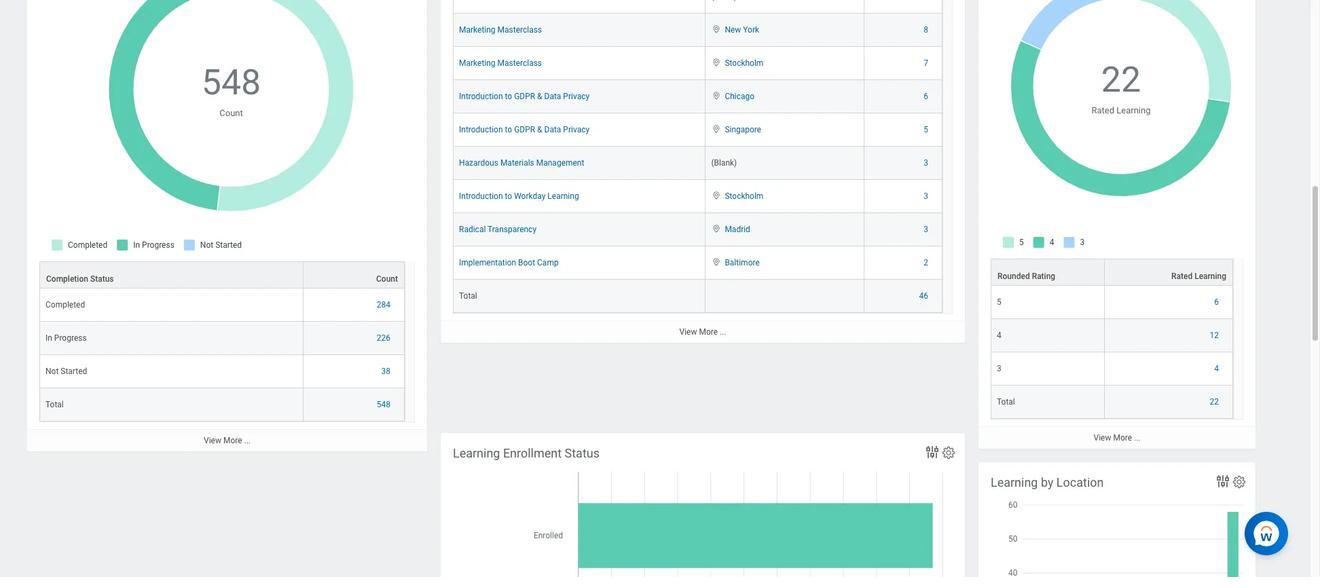 Task type: describe. For each thing, give the bounding box(es) containing it.
7
[[924, 59, 929, 68]]

rating
[[1033, 272, 1056, 281]]

... for 22
[[1135, 434, 1141, 443]]

12 button
[[1211, 330, 1222, 341]]

46
[[920, 292, 929, 301]]

view more ... link for 22
[[979, 427, 1256, 449]]

learning inside 22 rated learning
[[1117, 105, 1151, 115]]

introduction to gdpr & data privacy for singapore
[[459, 125, 590, 135]]

(blank)
[[712, 158, 737, 168]]

0 vertical spatial 4
[[997, 331, 1002, 340]]

radical transparency link
[[459, 222, 537, 234]]

location
[[1057, 476, 1105, 490]]

completed element
[[46, 298, 85, 310]]

view more ... for 22
[[1094, 434, 1141, 443]]

8
[[924, 25, 929, 35]]

row containing implementation boot camp
[[453, 247, 943, 280]]

total for 22
[[997, 398, 1016, 407]]

3 for radical transparency
[[924, 225, 929, 234]]

row containing 4
[[991, 319, 1234, 353]]

configure and view chart data image
[[925, 444, 941, 461]]

7 button
[[924, 58, 931, 69]]

completed
[[46, 300, 85, 310]]

introduction to workday learning link
[[459, 189, 579, 201]]

rated inside popup button
[[1172, 272, 1193, 281]]

hazardous materials management link
[[459, 156, 585, 168]]

introduction to gdpr & data privacy for chicago
[[459, 92, 590, 101]]

location image for singapore
[[712, 124, 723, 134]]

by
[[1042, 476, 1054, 490]]

rated learning button
[[1105, 260, 1233, 285]]

284 button
[[377, 300, 393, 311]]

privacy for singapore
[[564, 125, 590, 135]]

radical
[[459, 225, 486, 234]]

6 inside 'expression of interest in learning courses' element
[[924, 92, 929, 101]]

learning by location element
[[979, 463, 1256, 578]]

location image for madrid
[[712, 224, 723, 234]]

rounded
[[998, 272, 1031, 281]]

configure learning by location image
[[1233, 475, 1248, 490]]

completion status button
[[40, 262, 303, 288]]

22 for 22
[[1211, 398, 1220, 407]]

rated inside 22 rated learning
[[1092, 105, 1115, 115]]

rounded rating
[[998, 272, 1056, 281]]

to for chicago
[[505, 92, 512, 101]]

introduction to workday learning
[[459, 192, 579, 201]]

chicago link
[[725, 89, 755, 101]]

view more ... inside 'expression of interest in learning courses' element
[[680, 328, 727, 337]]

location image for baltimore
[[712, 258, 723, 267]]

548 for 548
[[377, 400, 391, 410]]

not started element
[[46, 364, 87, 377]]

count inside the 548 count
[[220, 108, 243, 118]]

expression of interest in learning courses element
[[441, 0, 966, 343]]

8 button
[[924, 25, 931, 35]]

singapore
[[725, 125, 762, 135]]

data for singapore
[[545, 125, 562, 135]]

learning enrollment status
[[453, 446, 600, 461]]

radical transparency
[[459, 225, 537, 234]]

learning inside popup button
[[1195, 272, 1227, 281]]

1 horizontal spatial 548 button
[[377, 400, 393, 411]]

course completion status element
[[27, 0, 427, 452]]

introduction to gdpr & data privacy link for singapore
[[459, 122, 590, 135]]

privacy for chicago
[[564, 92, 590, 101]]

york
[[744, 25, 760, 35]]

3 for introduction to workday learning
[[924, 192, 929, 201]]

configure learning enrollment status image
[[942, 446, 957, 461]]

location image for new york
[[712, 25, 723, 34]]

in
[[46, 334, 52, 343]]

548 for 548 count
[[202, 62, 261, 103]]

hazardous
[[459, 158, 499, 168]]

implementation
[[459, 258, 516, 268]]

2
[[924, 258, 929, 268]]

row containing completed
[[39, 289, 405, 322]]

view for 22
[[1094, 434, 1112, 443]]

count button
[[304, 262, 404, 288]]

3 inside learning content by rating element
[[997, 364, 1002, 374]]

marketing masterclass for new york
[[459, 25, 542, 35]]

3 button for stockholm
[[924, 191, 931, 202]]

1 horizontal spatial 6 button
[[1215, 297, 1222, 308]]

location image for stockholm
[[712, 58, 723, 67]]

1 3 button from the top
[[924, 158, 931, 169]]

view more ... for 548
[[204, 436, 251, 446]]

2 button
[[924, 258, 931, 269]]

... for 548
[[244, 436, 251, 446]]

0 vertical spatial 6 button
[[924, 91, 931, 102]]

count inside popup button
[[376, 275, 398, 284]]

38
[[382, 367, 391, 377]]

548 count
[[202, 62, 261, 118]]

row containing rounded rating
[[991, 259, 1234, 286]]

226
[[377, 334, 391, 343]]

in progress
[[46, 334, 87, 343]]

rated learning
[[1172, 272, 1227, 281]]

row containing introduction to workday learning
[[453, 180, 943, 213]]

madrid
[[725, 225, 751, 234]]

management
[[537, 158, 585, 168]]

completion
[[46, 275, 88, 284]]

started
[[61, 367, 87, 377]]

gdpr for chicago
[[514, 92, 536, 101]]

introduction for chicago
[[459, 92, 503, 101]]

1 horizontal spatial 22 button
[[1211, 397, 1222, 408]]



Task type: locate. For each thing, give the bounding box(es) containing it.
location image for chicago
[[712, 91, 723, 101]]

1 introduction to gdpr & data privacy from the top
[[459, 92, 590, 101]]

0 horizontal spatial 6
[[924, 92, 929, 101]]

2 to from the top
[[505, 125, 512, 135]]

1 vertical spatial marketing
[[459, 59, 496, 68]]

2 introduction from the top
[[459, 125, 503, 135]]

2 vertical spatial introduction
[[459, 192, 503, 201]]

new york
[[725, 25, 760, 35]]

2 marketing from the top
[[459, 59, 496, 68]]

total element inside learning content by rating element
[[997, 395, 1016, 407]]

to
[[505, 92, 512, 101], [505, 125, 512, 135], [505, 192, 512, 201]]

masterclass
[[498, 25, 542, 35], [498, 59, 542, 68]]

3 to from the top
[[505, 192, 512, 201]]

view more ... link
[[441, 321, 966, 343], [979, 427, 1256, 449], [27, 430, 427, 452]]

0 horizontal spatial 548 button
[[202, 59, 263, 107]]

0 vertical spatial introduction to gdpr & data privacy link
[[459, 89, 590, 101]]

5 down rounded
[[997, 298, 1002, 307]]

& for singapore
[[538, 125, 543, 135]]

view inside 'expression of interest in learning courses' element
[[680, 328, 697, 337]]

data
[[545, 92, 562, 101], [545, 125, 562, 135]]

view
[[680, 328, 697, 337], [1094, 434, 1112, 443], [204, 436, 221, 446]]

2 gdpr from the top
[[514, 125, 536, 135]]

data for chicago
[[545, 92, 562, 101]]

6 button down '7' button
[[924, 91, 931, 102]]

0 vertical spatial 548 button
[[202, 59, 263, 107]]

2 horizontal spatial view
[[1094, 434, 1112, 443]]

configure and view chart data image
[[1216, 474, 1232, 490]]

2 & from the top
[[538, 125, 543, 135]]

marketing masterclass link
[[459, 22, 542, 35], [459, 56, 542, 68]]

view inside learning content by rating element
[[1094, 434, 1112, 443]]

stockholm inside row
[[725, 192, 764, 201]]

row containing 3
[[991, 353, 1234, 386]]

stockholm link inside row
[[725, 189, 764, 201]]

0 horizontal spatial more
[[223, 436, 242, 446]]

& for chicago
[[538, 92, 543, 101]]

location image left new
[[712, 25, 723, 34]]

privacy
[[564, 92, 590, 101], [564, 125, 590, 135]]

0 vertical spatial stockholm
[[725, 59, 764, 68]]

row containing completion status
[[39, 262, 405, 289]]

more
[[699, 328, 718, 337], [1114, 434, 1133, 443], [223, 436, 242, 446]]

3 location image from the top
[[712, 124, 723, 134]]

status inside popup button
[[90, 275, 114, 284]]

0 vertical spatial rated
[[1092, 105, 1115, 115]]

1 vertical spatial 22
[[1211, 398, 1220, 407]]

stockholm for 3
[[725, 192, 764, 201]]

1 (blank) element from the top
[[712, 0, 737, 1]]

2 horizontal spatial view more ...
[[1094, 434, 1141, 443]]

total element for 548
[[46, 398, 64, 410]]

0 horizontal spatial view
[[204, 436, 221, 446]]

2 marketing masterclass from the top
[[459, 59, 542, 68]]

1 marketing masterclass from the top
[[459, 25, 542, 35]]

cell
[[453, 0, 706, 14], [865, 0, 943, 14], [706, 280, 865, 313]]

3 button for madrid
[[924, 224, 931, 235]]

more inside "course completion status" element
[[223, 436, 242, 446]]

row
[[453, 0, 943, 14], [453, 14, 943, 47], [453, 47, 943, 80], [453, 80, 943, 114], [453, 114, 943, 147], [453, 147, 943, 180], [453, 180, 943, 213], [453, 213, 943, 247], [453, 247, 943, 280], [991, 259, 1234, 286], [39, 262, 405, 289], [453, 280, 943, 313], [991, 286, 1234, 319], [39, 289, 405, 322], [991, 319, 1234, 353], [39, 322, 405, 355], [991, 353, 1234, 386], [39, 355, 405, 389], [991, 386, 1234, 419], [39, 389, 405, 422]]

1 marketing from the top
[[459, 25, 496, 35]]

view for 548
[[204, 436, 221, 446]]

1 horizontal spatial count
[[376, 275, 398, 284]]

singapore link
[[725, 122, 762, 135]]

marketing masterclass link for new york
[[459, 22, 542, 35]]

stockholm for 7
[[725, 59, 764, 68]]

3
[[924, 158, 929, 168], [924, 192, 929, 201], [924, 225, 929, 234], [997, 364, 1002, 374]]

0 horizontal spatial 548
[[202, 62, 261, 103]]

1 marketing masterclass link from the top
[[459, 22, 542, 35]]

0 horizontal spatial 22 button
[[1102, 56, 1144, 104]]

1 horizontal spatial 6
[[1215, 298, 1220, 307]]

4 down rounded
[[997, 331, 1002, 340]]

0 horizontal spatial 5
[[924, 125, 929, 135]]

to up materials
[[505, 125, 512, 135]]

row containing hazardous materials management
[[453, 147, 943, 180]]

1 vertical spatial (blank) element
[[712, 156, 737, 168]]

1 horizontal spatial total
[[459, 292, 478, 301]]

1 gdpr from the top
[[514, 92, 536, 101]]

1 horizontal spatial view more ... link
[[441, 321, 966, 343]]

marketing for new york
[[459, 25, 496, 35]]

introduction to gdpr & data privacy link
[[459, 89, 590, 101], [459, 122, 590, 135]]

total element inside 'expression of interest in learning courses' element
[[459, 289, 478, 301]]

location image for stockholm
[[712, 191, 723, 201]]

0 vertical spatial 22 button
[[1102, 56, 1144, 104]]

1 & from the top
[[538, 92, 543, 101]]

introduction to gdpr & data privacy
[[459, 92, 590, 101], [459, 125, 590, 135]]

1 vertical spatial 548
[[377, 400, 391, 410]]

6 down rated learning
[[1215, 298, 1220, 307]]

22 for 22 rated learning
[[1102, 59, 1142, 101]]

1 introduction from the top
[[459, 92, 503, 101]]

(blank) element
[[712, 0, 737, 1], [712, 156, 737, 168]]

location image
[[712, 58, 723, 67], [712, 224, 723, 234]]

...
[[720, 328, 727, 337], [1135, 434, 1141, 443], [244, 436, 251, 446]]

0 vertical spatial status
[[90, 275, 114, 284]]

chicago
[[725, 92, 755, 101]]

gdpr for singapore
[[514, 125, 536, 135]]

1 vertical spatial status
[[565, 446, 600, 461]]

0 horizontal spatial view more ...
[[204, 436, 251, 446]]

1 vertical spatial 3 button
[[924, 191, 931, 202]]

0 vertical spatial introduction to gdpr & data privacy
[[459, 92, 590, 101]]

in progress element
[[46, 331, 87, 343]]

implementation boot camp
[[459, 258, 559, 268]]

1 vertical spatial masterclass
[[498, 59, 542, 68]]

marketing masterclass for stockholm
[[459, 59, 542, 68]]

2 marketing masterclass link from the top
[[459, 56, 542, 68]]

0 vertical spatial 6
[[924, 92, 929, 101]]

0 vertical spatial 3 button
[[924, 158, 931, 169]]

introduction inside 'link'
[[459, 192, 503, 201]]

1 vertical spatial marketing masterclass link
[[459, 56, 542, 68]]

5
[[924, 125, 929, 135], [997, 298, 1002, 307]]

5 location image from the top
[[712, 258, 723, 267]]

1 vertical spatial 22 button
[[1211, 397, 1222, 408]]

4 down 12 button
[[1215, 364, 1220, 374]]

2 data from the top
[[545, 125, 562, 135]]

1 privacy from the top
[[564, 92, 590, 101]]

baltimore
[[725, 258, 760, 268]]

baltimore link
[[725, 256, 760, 268]]

5 down '7' button
[[924, 125, 929, 135]]

2 privacy from the top
[[564, 125, 590, 135]]

1 location image from the top
[[712, 25, 723, 34]]

1 horizontal spatial ...
[[720, 328, 727, 337]]

completion status
[[46, 275, 114, 284]]

introduction
[[459, 92, 503, 101], [459, 125, 503, 135], [459, 192, 503, 201]]

total
[[459, 292, 478, 301], [997, 398, 1016, 407], [46, 400, 64, 410]]

progress
[[54, 334, 87, 343]]

2 location image from the top
[[712, 224, 723, 234]]

location image inside row
[[712, 224, 723, 234]]

more for 22
[[1114, 434, 1133, 443]]

22
[[1102, 59, 1142, 101], [1211, 398, 1220, 407]]

6 inside row
[[1215, 298, 1220, 307]]

1 vertical spatial marketing masterclass
[[459, 59, 542, 68]]

2 (blank) element from the top
[[712, 156, 737, 168]]

to up hazardous materials management link
[[505, 92, 512, 101]]

2 stockholm link from the top
[[725, 189, 764, 201]]

0 vertical spatial privacy
[[564, 92, 590, 101]]

1 horizontal spatial view
[[680, 328, 697, 337]]

1 vertical spatial introduction to gdpr & data privacy
[[459, 125, 590, 135]]

1 vertical spatial stockholm link
[[725, 189, 764, 201]]

learning content by rating element
[[979, 0, 1256, 449]]

workday
[[514, 192, 546, 201]]

1 vertical spatial 4
[[1215, 364, 1220, 374]]

1 data from the top
[[545, 92, 562, 101]]

1 vertical spatial to
[[505, 125, 512, 135]]

(blank) element up new
[[712, 0, 737, 1]]

0 vertical spatial location image
[[712, 58, 723, 67]]

4
[[997, 331, 1002, 340], [1215, 364, 1220, 374]]

1 vertical spatial introduction to gdpr & data privacy link
[[459, 122, 590, 135]]

stockholm link
[[725, 56, 764, 68], [725, 189, 764, 201]]

(blank) element down singapore at top
[[712, 156, 737, 168]]

rounded rating button
[[992, 260, 1105, 285]]

marketing for stockholm
[[459, 59, 496, 68]]

total inside "course completion status" element
[[46, 400, 64, 410]]

marketing masterclass link for stockholm
[[459, 56, 542, 68]]

0 vertical spatial marketing
[[459, 25, 496, 35]]

2 vertical spatial to
[[505, 192, 512, 201]]

new york link
[[725, 22, 760, 35]]

226 button
[[377, 333, 393, 344]]

4 location image from the top
[[712, 191, 723, 201]]

to for singapore
[[505, 125, 512, 135]]

row containing 5
[[991, 286, 1234, 319]]

learning by location
[[991, 476, 1105, 490]]

location image
[[712, 25, 723, 34], [712, 91, 723, 101], [712, 124, 723, 134], [712, 191, 723, 201], [712, 258, 723, 267]]

0 horizontal spatial total element
[[46, 398, 64, 410]]

22 rated learning
[[1092, 59, 1151, 115]]

&
[[538, 92, 543, 101], [538, 125, 543, 135]]

view more ... inside "course completion status" element
[[204, 436, 251, 446]]

2 introduction to gdpr & data privacy link from the top
[[459, 122, 590, 135]]

1 vertical spatial 5
[[997, 298, 1002, 307]]

learning enrollment status element
[[441, 434, 966, 578]]

22 inside 22 rated learning
[[1102, 59, 1142, 101]]

1 vertical spatial 6
[[1215, 298, 1220, 307]]

view more ...
[[680, 328, 727, 337], [1094, 434, 1141, 443], [204, 436, 251, 446]]

... inside "course completion status" element
[[244, 436, 251, 446]]

total for 548
[[46, 400, 64, 410]]

new
[[725, 25, 742, 35]]

location image left singapore link
[[712, 124, 723, 134]]

status
[[90, 275, 114, 284], [565, 446, 600, 461]]

284
[[377, 300, 391, 310]]

1 vertical spatial gdpr
[[514, 125, 536, 135]]

row containing radical transparency
[[453, 213, 943, 247]]

boot
[[518, 258, 535, 268]]

learning
[[1117, 105, 1151, 115], [548, 192, 579, 201], [1195, 272, 1227, 281], [453, 446, 500, 461], [991, 476, 1039, 490]]

0 vertical spatial count
[[220, 108, 243, 118]]

5 button
[[924, 124, 931, 135]]

1 horizontal spatial 22
[[1211, 398, 1220, 407]]

12
[[1211, 331, 1220, 340]]

3 3 button from the top
[[924, 224, 931, 235]]

1 horizontal spatial total element
[[459, 289, 478, 301]]

0 vertical spatial 5
[[924, 125, 929, 135]]

to left workday
[[505, 192, 512, 201]]

1 horizontal spatial 548
[[377, 400, 391, 410]]

to for stockholm
[[505, 192, 512, 201]]

548
[[202, 62, 261, 103], [377, 400, 391, 410]]

... inside 'expression of interest in learning courses' element
[[720, 328, 727, 337]]

1 vertical spatial introduction
[[459, 125, 503, 135]]

2 horizontal spatial total element
[[997, 395, 1016, 407]]

total element for 22
[[997, 395, 1016, 407]]

gdpr
[[514, 92, 536, 101], [514, 125, 536, 135]]

introduction for stockholm
[[459, 192, 503, 201]]

1 vertical spatial stockholm
[[725, 192, 764, 201]]

0 vertical spatial gdpr
[[514, 92, 536, 101]]

masterclass for stockholm
[[498, 59, 542, 68]]

0 vertical spatial marketing masterclass
[[459, 25, 542, 35]]

2 horizontal spatial total
[[997, 398, 1016, 407]]

0 horizontal spatial status
[[90, 275, 114, 284]]

0 horizontal spatial 22
[[1102, 59, 1142, 101]]

more for 548
[[223, 436, 242, 446]]

0 vertical spatial data
[[545, 92, 562, 101]]

6 button
[[924, 91, 931, 102], [1215, 297, 1222, 308]]

1 vertical spatial 548 button
[[377, 400, 393, 411]]

masterclass for new york
[[498, 25, 542, 35]]

total inside 'expression of interest in learning courses' element
[[459, 292, 478, 301]]

implementation boot camp link
[[459, 256, 559, 268]]

0 horizontal spatial view more ... link
[[27, 430, 427, 452]]

548 inside button
[[377, 400, 391, 410]]

1 stockholm from the top
[[725, 59, 764, 68]]

2 horizontal spatial more
[[1114, 434, 1133, 443]]

548 button
[[202, 59, 263, 107], [377, 400, 393, 411]]

2 horizontal spatial view more ... link
[[979, 427, 1256, 449]]

more inside 'expression of interest in learning courses' element
[[699, 328, 718, 337]]

2 3 button from the top
[[924, 191, 931, 202]]

0 vertical spatial to
[[505, 92, 512, 101]]

row containing not started
[[39, 355, 405, 389]]

enrollment
[[503, 446, 562, 461]]

madrid link
[[725, 222, 751, 234]]

location image left chicago link at top
[[712, 91, 723, 101]]

stockholm
[[725, 59, 764, 68], [725, 192, 764, 201]]

5 inside row
[[997, 298, 1002, 307]]

0 vertical spatial introduction
[[459, 92, 503, 101]]

2 location image from the top
[[712, 91, 723, 101]]

4 button
[[1215, 364, 1222, 375]]

1 horizontal spatial 4
[[1215, 364, 1220, 374]]

location image down (blank)
[[712, 191, 723, 201]]

view inside "course completion status" element
[[204, 436, 221, 446]]

2 introduction to gdpr & data privacy from the top
[[459, 125, 590, 135]]

1 horizontal spatial 5
[[997, 298, 1002, 307]]

1 horizontal spatial more
[[699, 328, 718, 337]]

38 button
[[382, 366, 393, 377]]

0 vertical spatial stockholm link
[[725, 56, 764, 68]]

view more ... link for 548
[[27, 430, 427, 452]]

1 vertical spatial 6 button
[[1215, 297, 1222, 308]]

stockholm up chicago link at top
[[725, 59, 764, 68]]

1 horizontal spatial rated
[[1172, 272, 1193, 281]]

0 horizontal spatial 6 button
[[924, 91, 931, 102]]

1 vertical spatial rated
[[1172, 272, 1193, 281]]

0 vertical spatial masterclass
[[498, 25, 542, 35]]

1 stockholm link from the top
[[725, 56, 764, 68]]

to inside introduction to workday learning 'link'
[[505, 192, 512, 201]]

0 horizontal spatial total
[[46, 400, 64, 410]]

1 vertical spatial privacy
[[564, 125, 590, 135]]

status right completion
[[90, 275, 114, 284]]

22 inside 22 button
[[1211, 398, 1220, 407]]

0 vertical spatial 22
[[1102, 59, 1142, 101]]

marketing
[[459, 25, 496, 35], [459, 59, 496, 68]]

location image left the baltimore "link"
[[712, 258, 723, 267]]

... inside learning content by rating element
[[1135, 434, 1141, 443]]

marketing masterclass
[[459, 25, 542, 35], [459, 59, 542, 68]]

hazardous materials management
[[459, 158, 585, 168]]

status right enrollment
[[565, 446, 600, 461]]

not started
[[46, 367, 87, 377]]

introduction to gdpr & data privacy link for chicago
[[459, 89, 590, 101]]

1 vertical spatial &
[[538, 125, 543, 135]]

0 horizontal spatial 4
[[997, 331, 1002, 340]]

1 introduction to gdpr & data privacy link from the top
[[459, 89, 590, 101]]

0 vertical spatial &
[[538, 92, 543, 101]]

total inside learning content by rating element
[[997, 398, 1016, 407]]

camp
[[537, 258, 559, 268]]

introduction for singapore
[[459, 125, 503, 135]]

(blank) element containing (blank)
[[712, 156, 737, 168]]

total element
[[459, 289, 478, 301], [997, 395, 1016, 407], [46, 398, 64, 410]]

0 horizontal spatial count
[[220, 108, 243, 118]]

stockholm link for 3
[[725, 189, 764, 201]]

2 horizontal spatial ...
[[1135, 434, 1141, 443]]

view more ... inside learning content by rating element
[[1094, 434, 1141, 443]]

1 horizontal spatial status
[[565, 446, 600, 461]]

3 button
[[924, 158, 931, 169], [924, 191, 931, 202], [924, 224, 931, 235]]

1 masterclass from the top
[[498, 25, 542, 35]]

6
[[924, 92, 929, 101], [1215, 298, 1220, 307]]

not
[[46, 367, 59, 377]]

row containing in progress
[[39, 322, 405, 355]]

5 inside 5 button
[[924, 125, 929, 135]]

0 horizontal spatial ...
[[244, 436, 251, 446]]

2 vertical spatial 3 button
[[924, 224, 931, 235]]

6 down '7' button
[[924, 92, 929, 101]]

1 vertical spatial location image
[[712, 224, 723, 234]]

stockholm link for 7
[[725, 56, 764, 68]]

1 to from the top
[[505, 92, 512, 101]]

6 button down rated learning
[[1215, 297, 1222, 308]]

more inside learning content by rating element
[[1114, 434, 1133, 443]]

1 location image from the top
[[712, 58, 723, 67]]

materials
[[501, 158, 535, 168]]

0 horizontal spatial rated
[[1092, 105, 1115, 115]]

4 inside button
[[1215, 364, 1220, 374]]

transparency
[[488, 225, 537, 234]]

stockholm link down new york
[[725, 56, 764, 68]]

stockholm link up madrid link
[[725, 189, 764, 201]]

count
[[220, 108, 243, 118], [376, 275, 398, 284]]

1 vertical spatial count
[[376, 275, 398, 284]]

0 vertical spatial 548
[[202, 62, 261, 103]]

0 vertical spatial (blank) element
[[712, 0, 737, 1]]

3 for hazardous materials management
[[924, 158, 929, 168]]

stockholm up madrid link
[[725, 192, 764, 201]]

46 button
[[920, 291, 931, 302]]

2 stockholm from the top
[[725, 192, 764, 201]]

1 horizontal spatial view more ...
[[680, 328, 727, 337]]

2 masterclass from the top
[[498, 59, 542, 68]]

learning inside 'link'
[[548, 192, 579, 201]]

3 introduction from the top
[[459, 192, 503, 201]]



Task type: vqa. For each thing, say whether or not it's contained in the screenshot.
3's THE STOCKHOLM link
yes



